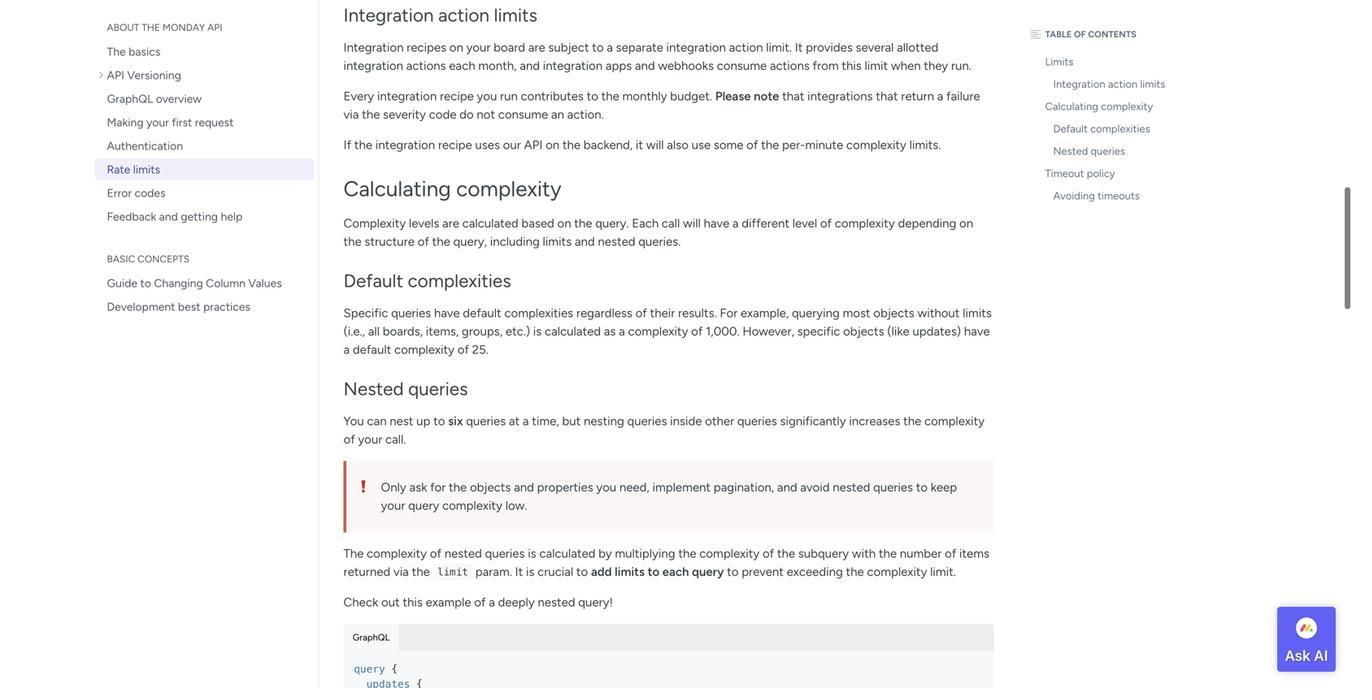 Task type: describe. For each thing, give the bounding box(es) containing it.
deeply
[[498, 596, 535, 610]]

and down 'separate'
[[635, 58, 655, 73]]

0 vertical spatial integration action limits
[[344, 4, 538, 26]]

and left avoid
[[778, 481, 798, 495]]

timeouts
[[1098, 190, 1140, 203]]

queries left inside
[[628, 415, 667, 429]]

as
[[604, 325, 616, 339]]

column
[[206, 277, 246, 290]]

queries.
[[639, 235, 681, 249]]

api versioning
[[107, 68, 181, 82]]

ask ai
[[1286, 648, 1329, 665]]

0 vertical spatial complexities
[[1091, 122, 1151, 135]]

of up example in the bottom of the page
[[430, 547, 442, 561]]

rate
[[107, 163, 130, 177]]

a right as at left
[[619, 325, 625, 339]]

updates)
[[913, 325, 962, 339]]

integration up severity
[[377, 89, 437, 104]]

call.
[[386, 433, 406, 448]]

keep
[[931, 481, 957, 495]]

limits link
[[1027, 51, 1206, 73]]

limits up board
[[494, 4, 538, 26]]

a inside complexity levels are calculated based on the query. each call will have a different level of complexity depending on the structure of the query, including limits and nested queries.
[[733, 216, 739, 231]]

for
[[430, 481, 446, 495]]

the up example in the bottom of the page
[[412, 565, 430, 580]]

query inside only ask for the objects and properties you need, implement pagination, and avoid nested queries to keep your query complexity low.
[[408, 499, 439, 514]]

allotted
[[897, 40, 939, 55]]

monday
[[163, 22, 205, 33]]

you can nest up to six
[[344, 415, 463, 429]]

ask
[[1286, 648, 1311, 665]]

of left their
[[636, 306, 647, 321]]

use
[[692, 138, 711, 152]]

consume inside that integrations that return a failure via the severity code do not consume an action.
[[498, 107, 548, 122]]

limits inside complexity levels are calculated based on the query. each call will have a different level of complexity depending on the structure of the query, including limits and nested queries.
[[543, 235, 572, 249]]

action inside 'link'
[[1109, 78, 1138, 91]]

levels
[[409, 216, 439, 231]]

crucial
[[538, 565, 574, 580]]

of inside queries at a time, but nesting queries inside other queries significantly increases the complexity of your call.
[[344, 433, 355, 448]]

increases
[[849, 415, 901, 429]]

of right example in the bottom of the page
[[474, 596, 486, 610]]

the up limit param. it is crucial to add limits to each query to prevent exceeding the complexity limit.
[[679, 547, 697, 561]]

complexity down our
[[456, 176, 562, 202]]

nested inside complexity levels are calculated based on the query. each call will have a different level of complexity depending on the structure of the query, including limits and nested queries.
[[598, 235, 636, 249]]

the inside only ask for the objects and properties you need, implement pagination, and avoid nested queries to keep your query complexity low.
[[449, 481, 467, 495]]

queries left at
[[466, 415, 506, 429]]

limit param. it is crucial to add limits to each query to prevent exceeding the complexity limit.
[[437, 565, 956, 580]]

param.
[[476, 565, 512, 580]]

the complexity of nested queries is calculated by multiplying the complexity of the subquery with the number of items returned via the
[[344, 547, 990, 580]]

and down codes
[[159, 210, 178, 224]]

integration up 'webhooks'
[[667, 40, 726, 55]]

error codes
[[107, 186, 166, 200]]

the up 'action.'
[[602, 89, 620, 104]]

a left deeply
[[489, 596, 495, 610]]

queries right the other
[[738, 415, 777, 429]]

basic concepts
[[107, 253, 190, 265]]

limit inside integration recipes on your board are subject to a separate integration action limit. it provides several allotted integration actions each month, and integration apps and webhooks consume actions from this limit when they run. ﻿﻿
[[865, 58, 888, 73]]

complexity inside queries at a time, but nesting queries inside other queries significantly increases the complexity of your call.
[[925, 415, 985, 429]]

the basics
[[107, 45, 161, 59]]

timeout policy
[[1046, 167, 1116, 180]]

exceeding
[[787, 565, 843, 580]]

have inside complexity levels are calculated based on the query. each call will have a different level of complexity depending on the structure of the query, including limits and nested queries.
[[704, 216, 730, 231]]

based
[[522, 216, 555, 231]]

limit. inside integration recipes on your board are subject to a separate integration action limit. it provides several allotted integration actions each month, and integration apps and webhooks consume actions from this limit when they run. ﻿﻿
[[766, 40, 792, 55]]

run
[[500, 89, 518, 104]]

0 horizontal spatial nested queries
[[344, 378, 468, 400]]

development best practices link
[[95, 296, 314, 318]]

to up 'action.'
[[587, 89, 599, 104]]

the basics link
[[95, 41, 314, 63]]

1 vertical spatial it
[[515, 565, 523, 580]]

including
[[490, 235, 540, 249]]

integration down the subject
[[543, 58, 603, 73]]

groups,
[[462, 325, 503, 339]]

complexity down the items,
[[395, 343, 455, 358]]

overview
[[156, 92, 202, 106]]

the up basics
[[142, 22, 160, 33]]

default inside default complexities link
[[1054, 122, 1088, 135]]

making your first request
[[107, 116, 234, 129]]

on right depending at the right of the page
[[960, 216, 974, 231]]

1 vertical spatial complexities
[[408, 270, 511, 292]]

complexity down integration action limits 'link' on the top of the page
[[1101, 100, 1154, 113]]

up
[[417, 415, 431, 429]]

results.
[[678, 306, 717, 321]]

the right the "if"
[[354, 138, 373, 152]]

without
[[918, 306, 960, 321]]

complexity levels are calculated based on the query. each call will have a different level of complexity depending on the structure of the query, including limits and nested queries.
[[344, 216, 974, 249]]

0 vertical spatial objects
[[874, 306, 915, 321]]

of right some
[[747, 138, 758, 152]]

integration down severity
[[376, 138, 435, 152]]

2 vertical spatial is
[[526, 565, 535, 580]]

codes
[[135, 186, 166, 200]]

nested inside only ask for the objects and properties you need, implement pagination, and avoid nested queries to keep your query complexity low.
[[833, 481, 871, 495]]

of down results.
[[692, 325, 703, 339]]

queries inside only ask for the objects and properties you need, implement pagination, and avoid nested queries to keep your query complexity low.
[[874, 481, 913, 495]]

1 actions from the left
[[406, 58, 446, 73]]

1 vertical spatial query
[[692, 565, 724, 580]]

complexity inside complexity levels are calculated based on the query. each call will have a different level of complexity depending on the structure of the query, including limits and nested queries.
[[835, 216, 895, 231]]

of left 25.
[[458, 343, 469, 358]]

complexity down number
[[867, 565, 928, 580]]

example,
[[741, 306, 789, 321]]

tab panel containing query
[[344, 652, 994, 689]]

complexity up limit param. it is crucial to add limits to each query to prevent exceeding the complexity limit.
[[700, 547, 760, 561]]

1 vertical spatial calculating complexity
[[344, 176, 562, 202]]

the left query.
[[574, 216, 593, 231]]

calculating complexity inside calculating complexity link
[[1046, 100, 1154, 113]]

rate limits link
[[95, 159, 314, 181]]

our
[[503, 138, 521, 152]]

also
[[667, 138, 689, 152]]

query inside tab panel
[[354, 664, 385, 676]]

of down levels
[[418, 235, 429, 249]]

and up low.
[[514, 481, 534, 495]]

0 vertical spatial you
[[477, 89, 497, 104]]

if the integration recipe uses our api on the backend, it will also use some of the per-minute complexity limits.
[[344, 138, 941, 152]]

queries up policy
[[1091, 145, 1126, 158]]

different
[[742, 216, 790, 231]]

to down multiplying
[[648, 565, 660, 580]]

the for the complexity of nested queries is calculated by multiplying the complexity of the subquery with the number of items returned via the
[[344, 547, 364, 561]]

error codes link
[[95, 182, 314, 204]]

integration up every
[[344, 58, 403, 73]]

0 horizontal spatial this
[[403, 596, 423, 610]]

the down with
[[846, 565, 864, 580]]

via inside the complexity of nested queries is calculated by multiplying the complexity of the subquery with the number of items returned via the
[[394, 565, 409, 580]]

subject
[[549, 40, 589, 55]]

2 actions from the left
[[770, 58, 810, 73]]

﻿﻿
[[975, 58, 975, 73]]

run.
[[952, 58, 972, 73]]

query,
[[453, 235, 487, 249]]

your inside queries at a time, but nesting queries inside other queries significantly increases the complexity of your call.
[[358, 433, 383, 448]]

1 vertical spatial default
[[344, 270, 403, 292]]

separate
[[616, 40, 664, 55]]

the left per-
[[761, 138, 780, 152]]

1 vertical spatial recipe
[[438, 138, 472, 152]]

prevent
[[742, 565, 784, 580]]

best
[[178, 300, 201, 314]]

limits inside specific queries have default complexities regardless of their results. for example, querying most objects without limits (i.e., all boards, items, groups, etc.) is calculated as a complexity of 1,000. however, specific objects (like updates) have a default complexity of 25.
[[963, 306, 992, 321]]

to right up
[[434, 415, 445, 429]]

first
[[172, 116, 192, 129]]

making
[[107, 116, 144, 129]]

basic
[[107, 253, 135, 265]]

inside
[[670, 415, 702, 429]]

query.
[[596, 216, 629, 231]]

limits down authentication
[[133, 163, 160, 177]]

integration action limits inside integration action limits 'link'
[[1054, 78, 1166, 91]]

action.
[[567, 107, 604, 122]]

board
[[494, 40, 526, 55]]

recipes
[[407, 40, 447, 55]]

getting
[[181, 210, 218, 224]]

only ask for the objects and properties you need, implement pagination, and avoid nested queries to keep your query complexity low.
[[381, 481, 957, 514]]

call
[[662, 216, 680, 231]]

note
[[754, 89, 780, 104]]

complexity down their
[[628, 325, 689, 339]]

concepts
[[138, 253, 190, 265]]

contributes
[[521, 89, 584, 104]]

budget.
[[670, 89, 713, 104]]

calculated inside specific queries have default complexities regardless of their results. for example, querying most objects without limits (i.e., all boards, items, groups, etc.) is calculated as a complexity of 1,000. however, specific objects (like updates) have a default complexity of 25.
[[545, 325, 601, 339]]

can
[[367, 415, 387, 429]]

2 horizontal spatial api
[[524, 138, 543, 152]]

calculating complexity link
[[1027, 96, 1206, 118]]

1 horizontal spatial api
[[208, 22, 222, 33]]

nested down crucial at the left of the page
[[538, 596, 576, 610]]

queries inside specific queries have default complexities regardless of their results. for example, querying most objects without limits (i.e., all boards, items, groups, etc.) is calculated as a complexity of 1,000. however, specific objects (like updates) have a default complexity of 25.
[[391, 306, 431, 321]]

basics
[[129, 45, 161, 59]]

queries up up
[[408, 378, 468, 400]]

integration inside integration recipes on your board are subject to a separate integration action limit. it provides several allotted integration actions each month, and integration apps and webhooks consume actions from this limit when they run. ﻿﻿
[[344, 40, 404, 55]]

limits down multiplying
[[615, 565, 645, 580]]

backend,
[[584, 138, 633, 152]]

depending
[[898, 216, 957, 231]]

a inside that integrations that return a failure via the severity code do not consume an action.
[[938, 89, 944, 104]]

example
[[426, 596, 471, 610]]

check out this example of a deeply nested query!
[[344, 596, 613, 610]]

your inside integration recipes on your board are subject to a separate integration action limit. it provides several allotted integration actions each month, and integration apps and webhooks consume actions from this limit when they run. ﻿﻿
[[467, 40, 491, 55]]



Task type: vqa. For each thing, say whether or not it's contained in the screenshot.
"configured"
no



Task type: locate. For each thing, give the bounding box(es) containing it.
2 vertical spatial calculated
[[540, 547, 596, 561]]

consume up please at the right top
[[717, 58, 767, 73]]

1 vertical spatial action
[[729, 40, 763, 55]]

are inside integration recipes on your board are subject to a separate integration action limit. it provides several allotted integration actions each month, and integration apps and webhooks consume actions from this limit when they run. ﻿﻿
[[529, 40, 546, 55]]

complexity inside only ask for the objects and properties you need, implement pagination, and avoid nested queries to keep your query complexity low.
[[442, 499, 503, 514]]

timeout
[[1046, 167, 1085, 180]]

0 vertical spatial recipe
[[440, 89, 474, 104]]

will right it
[[646, 138, 664, 152]]

1 vertical spatial via
[[394, 565, 409, 580]]

api right our
[[524, 138, 543, 152]]

for
[[720, 306, 738, 321]]

avoiding timeouts
[[1054, 190, 1140, 203]]

0 vertical spatial are
[[529, 40, 546, 55]]

query
[[408, 499, 439, 514], [692, 565, 724, 580], [354, 664, 385, 676]]

1 that from the left
[[783, 89, 805, 104]]

1 horizontal spatial actions
[[770, 58, 810, 73]]

1 horizontal spatial nested queries
[[1054, 145, 1126, 158]]

queries
[[1091, 145, 1126, 158], [391, 306, 431, 321], [408, 378, 468, 400], [466, 415, 506, 429], [628, 415, 667, 429], [738, 415, 777, 429], [874, 481, 913, 495], [485, 547, 525, 561]]

is right etc.)
[[533, 325, 542, 339]]

1 horizontal spatial default complexities
[[1054, 122, 1151, 135]]

items
[[960, 547, 990, 561]]

queries left keep
[[874, 481, 913, 495]]

limit
[[865, 58, 888, 73], [437, 567, 468, 579]]

0 horizontal spatial each
[[449, 58, 475, 73]]

queries at a time, but nesting queries inside other queries significantly increases the complexity of your call.
[[344, 415, 985, 448]]

0 horizontal spatial consume
[[498, 107, 548, 122]]

nested
[[1054, 145, 1089, 158], [344, 378, 404, 400]]

nested down query.
[[598, 235, 636, 249]]

complexity up keep
[[925, 415, 985, 429]]

it inside integration recipes on your board are subject to a separate integration action limit. it provides several allotted integration actions each month, and integration apps and webhooks consume actions from this limit when they run. ﻿﻿
[[795, 40, 803, 55]]

1 horizontal spatial this
[[842, 58, 862, 73]]

2 vertical spatial have
[[965, 325, 990, 339]]

1 vertical spatial default
[[353, 343, 391, 358]]

2 vertical spatial objects
[[470, 481, 511, 495]]

1 vertical spatial will
[[683, 216, 701, 231]]

changing
[[154, 277, 203, 290]]

2 horizontal spatial action
[[1109, 78, 1138, 91]]

the down an
[[563, 138, 581, 152]]

policy
[[1087, 167, 1116, 180]]

objects
[[874, 306, 915, 321], [844, 325, 885, 339], [470, 481, 511, 495]]

objects down most
[[844, 325, 885, 339]]

returned
[[344, 565, 391, 580]]

0 vertical spatial api
[[208, 22, 222, 33]]

complexity right level
[[835, 216, 895, 231]]

action down limits link
[[1109, 78, 1138, 91]]

of down you
[[344, 433, 355, 448]]

limit.
[[766, 40, 792, 55], [931, 565, 956, 580]]

the for the basics
[[107, 45, 126, 59]]

queries inside the complexity of nested queries is calculated by multiplying the complexity of the subquery with the number of items returned via the
[[485, 547, 525, 561]]

ask
[[410, 481, 427, 495]]

complexity left limits.
[[847, 138, 907, 152]]

1 vertical spatial are
[[442, 216, 460, 231]]

it left 'provides'
[[795, 40, 803, 55]]

limits inside 'link'
[[1141, 78, 1166, 91]]

1 vertical spatial limit
[[437, 567, 468, 579]]

consume inside integration recipes on your board are subject to a separate integration action limit. it provides several allotted integration actions each month, and integration apps and webhooks consume actions from this limit when they run. ﻿﻿
[[717, 58, 767, 73]]

1 vertical spatial calculated
[[545, 325, 601, 339]]

0 vertical spatial nested queries
[[1054, 145, 1126, 158]]

authentication
[[107, 139, 183, 153]]

default up timeout
[[1054, 122, 1088, 135]]

authentication link
[[95, 135, 314, 157]]

limits right without
[[963, 306, 992, 321]]

1 horizontal spatial are
[[529, 40, 546, 55]]

time,
[[532, 415, 559, 429]]

complexity up returned at the bottom of page
[[367, 547, 427, 561]]

integration action limits
[[344, 4, 538, 26], [1054, 78, 1166, 91]]

a inside integration recipes on your board are subject to a separate integration action limit. it provides several allotted integration actions each month, and integration apps and webhooks consume actions from this limit when they run. ﻿﻿
[[607, 40, 613, 55]]

0 horizontal spatial via
[[344, 107, 359, 122]]

api up 'the basics' link
[[208, 22, 222, 33]]

calculating complexity
[[1046, 100, 1154, 113], [344, 176, 562, 202]]

0 horizontal spatial it
[[515, 565, 523, 580]]

0 vertical spatial action
[[438, 4, 490, 26]]

nested up can
[[344, 378, 404, 400]]

with
[[852, 547, 876, 561]]

1 horizontal spatial it
[[795, 40, 803, 55]]

nested up param.
[[445, 547, 482, 561]]

multiplying
[[615, 547, 676, 561]]

nesting
[[584, 415, 625, 429]]

nested queries up 'timeout policy'
[[1054, 145, 1126, 158]]

you inside only ask for the objects and properties you need, implement pagination, and avoid nested queries to keep your query complexity low.
[[597, 481, 617, 495]]

consume
[[717, 58, 767, 73], [498, 107, 548, 122]]

project logo image
[[1294, 616, 1320, 642]]

nested queries up you can nest up to six
[[344, 378, 468, 400]]

2 horizontal spatial query
[[692, 565, 724, 580]]

the
[[107, 45, 126, 59], [344, 547, 364, 561]]

have right updates)
[[965, 325, 990, 339]]

calculating
[[1046, 100, 1099, 113], [344, 176, 451, 202]]

query left {
[[354, 664, 385, 676]]

complexities inside specific queries have default complexities regardless of their results. for example, querying most objects without limits (i.e., all boards, items, groups, etc.) is calculated as a complexity of 1,000. however, specific objects (like updates) have a default complexity of 25.
[[505, 306, 574, 321]]

{
[[392, 664, 398, 676]]

specific
[[344, 306, 388, 321]]

properties
[[537, 481, 594, 495]]

your
[[467, 40, 491, 55], [146, 116, 169, 129], [358, 433, 383, 448], [381, 499, 405, 514]]

1 horizontal spatial the
[[344, 547, 364, 561]]

1 vertical spatial api
[[107, 68, 124, 82]]

1 horizontal spatial calculating
[[1046, 100, 1099, 113]]

of up prevent
[[763, 547, 775, 561]]

calculated inside complexity levels are calculated based on the query. each call will have a different level of complexity depending on the structure of the query, including limits and nested queries.
[[463, 216, 519, 231]]

0 vertical spatial via
[[344, 107, 359, 122]]

default complexities up the items,
[[344, 270, 511, 292]]

all
[[368, 325, 380, 339]]

please
[[716, 89, 751, 104]]

is up deeply
[[528, 547, 537, 561]]

on right 'recipes'
[[450, 40, 464, 55]]

limit down several
[[865, 58, 888, 73]]

1 horizontal spatial calculating complexity
[[1046, 100, 1154, 113]]

month,
[[479, 58, 517, 73]]

to inside integration recipes on your board are subject to a separate integration action limit. it provides several allotted integration actions each month, and integration apps and webhooks consume actions from this limit when they run. ﻿﻿
[[592, 40, 604, 55]]

recipe up do
[[440, 89, 474, 104]]

0 horizontal spatial actions
[[406, 58, 446, 73]]

0 horizontal spatial action
[[438, 4, 490, 26]]

recipe
[[440, 89, 474, 104], [438, 138, 472, 152]]

0 horizontal spatial calculating
[[344, 176, 451, 202]]

and inside complexity levels are calculated based on the query. each call will have a different level of complexity depending on the structure of the query, including limits and nested queries.
[[575, 235, 595, 249]]

0 horizontal spatial will
[[646, 138, 664, 152]]

1 vertical spatial each
[[663, 565, 689, 580]]

default up specific
[[344, 270, 403, 292]]

calculating down limits
[[1046, 100, 1099, 113]]

on down an
[[546, 138, 560, 152]]

have right call
[[704, 216, 730, 231]]

the up prevent
[[778, 547, 796, 561]]

1 vertical spatial have
[[434, 306, 460, 321]]

have
[[704, 216, 730, 231], [434, 306, 460, 321], [965, 325, 990, 339]]

2 vertical spatial integration
[[1054, 78, 1106, 91]]

action up please at the right top
[[729, 40, 763, 55]]

several
[[856, 40, 894, 55]]

some
[[714, 138, 744, 152]]

1 horizontal spatial integration action limits
[[1054, 78, 1166, 91]]

via inside that integrations that return a failure via the severity code do not consume an action.
[[344, 107, 359, 122]]

however,
[[743, 325, 795, 339]]

an
[[551, 107, 564, 122]]

integration down limits
[[1054, 78, 1106, 91]]

calculated up query,
[[463, 216, 519, 231]]

each left month,
[[449, 58, 475, 73]]

values
[[248, 277, 282, 290]]

you left need,
[[597, 481, 617, 495]]

on right based
[[558, 216, 571, 231]]

integration action limits link
[[1035, 73, 1206, 96]]

2 vertical spatial action
[[1109, 78, 1138, 91]]

check
[[344, 596, 378, 610]]

are inside complexity levels are calculated based on the query. each call will have a different level of complexity depending on the structure of the query, including limits and nested queries.
[[442, 216, 460, 231]]

nested queries link
[[1035, 140, 1206, 163]]

0 vertical spatial default complexities
[[1054, 122, 1151, 135]]

1 horizontal spatial consume
[[717, 58, 767, 73]]

1 vertical spatial nested
[[344, 378, 404, 400]]

development best practices
[[107, 300, 251, 314]]

are up query,
[[442, 216, 460, 231]]

0 vertical spatial calculating
[[1046, 100, 1099, 113]]

0 horizontal spatial integration action limits
[[344, 4, 538, 26]]

provides
[[806, 40, 853, 55]]

out
[[381, 596, 400, 610]]

if
[[344, 138, 351, 152]]

a right return
[[938, 89, 944, 104]]

not
[[477, 107, 495, 122]]

0 horizontal spatial limit
[[437, 567, 468, 579]]

the right with
[[879, 547, 897, 561]]

1 horizontal spatial limit
[[865, 58, 888, 73]]

items,
[[426, 325, 459, 339]]

objects inside only ask for the objects and properties you need, implement pagination, and avoid nested queries to keep your query complexity low.
[[470, 481, 511, 495]]

0 horizontal spatial query
[[354, 664, 385, 676]]

a down (i.e.,
[[344, 343, 350, 358]]

1 horizontal spatial each
[[663, 565, 689, 580]]

complexities up etc.)
[[505, 306, 574, 321]]

the right the increases
[[904, 415, 922, 429]]

help
[[221, 210, 243, 224]]

1 horizontal spatial default
[[1054, 122, 1088, 135]]

your down graphql overview
[[146, 116, 169, 129]]

via down every
[[344, 107, 359, 122]]

(i.e.,
[[344, 325, 365, 339]]

0 vertical spatial the
[[107, 45, 126, 59]]

0 horizontal spatial have
[[434, 306, 460, 321]]

0 vertical spatial query
[[408, 499, 439, 514]]

0 horizontal spatial nested
[[344, 378, 404, 400]]

the inside the complexity of nested queries is calculated by multiplying the complexity of the subquery with the number of items returned via the
[[344, 547, 364, 561]]

of left items
[[945, 547, 957, 561]]

0 vertical spatial calculated
[[463, 216, 519, 231]]

1 horizontal spatial that
[[876, 89, 898, 104]]

is left crucial at the left of the page
[[526, 565, 535, 580]]

0 horizontal spatial default complexities
[[344, 270, 511, 292]]

your down only
[[381, 499, 405, 514]]

etc.)
[[506, 325, 530, 339]]

only
[[381, 481, 407, 495]]

2 horizontal spatial have
[[965, 325, 990, 339]]

a inside queries at a time, but nesting queries inside other queries significantly increases the complexity of your call.
[[523, 415, 529, 429]]

25.
[[472, 343, 489, 358]]

ask ai button
[[1278, 608, 1336, 673]]

0 horizontal spatial api
[[107, 68, 124, 82]]

tab panel
[[344, 652, 994, 689]]

complexity
[[344, 216, 406, 231]]

actions down 'recipes'
[[406, 58, 446, 73]]

nested inside the complexity of nested queries is calculated by multiplying the complexity of the subquery with the number of items returned via the
[[445, 547, 482, 561]]

0 horizontal spatial that
[[783, 89, 805, 104]]

1 horizontal spatial will
[[683, 216, 701, 231]]

0 vertical spatial it
[[795, 40, 803, 55]]

low.
[[506, 499, 527, 514]]

0 horizontal spatial default
[[344, 270, 403, 292]]

request
[[195, 116, 234, 129]]

query left prevent
[[692, 565, 724, 580]]

0 horizontal spatial are
[[442, 216, 460, 231]]

0 vertical spatial have
[[704, 216, 730, 231]]

limits.
[[910, 138, 941, 152]]

queries up "boards,"
[[391, 306, 431, 321]]

1 vertical spatial integration action limits
[[1054, 78, 1166, 91]]

1 horizontal spatial default
[[463, 306, 502, 321]]

1 vertical spatial this
[[403, 596, 423, 610]]

to right guide
[[140, 277, 151, 290]]

2 that from the left
[[876, 89, 898, 104]]

a right at
[[523, 415, 529, 429]]

action inside integration recipes on your board are subject to a separate integration action limit. it provides several allotted integration actions each month, and integration apps and webhooks consume actions from this limit when they run. ﻿﻿
[[729, 40, 763, 55]]

show subpages for api versioning image
[[99, 70, 107, 81]]

1 vertical spatial calculating
[[344, 176, 451, 202]]

the down levels
[[432, 235, 450, 249]]

the down complexity
[[344, 235, 362, 249]]

when
[[891, 58, 921, 73]]

tab list
[[344, 625, 994, 652]]

0 vertical spatial calculating complexity
[[1046, 100, 1154, 113]]

integration up every
[[344, 40, 404, 55]]

is inside specific queries have default complexities regardless of their results. for example, querying most objects without limits (i.e., all boards, items, groups, etc.) is calculated as a complexity of 1,000. however, specific objects (like updates) have a default complexity of 25.
[[533, 325, 542, 339]]

each inside integration recipes on your board are subject to a separate integration action limit. it provides several allotted integration actions each month, and integration apps and webhooks consume actions from this limit when they run. ﻿﻿
[[449, 58, 475, 73]]

on inside integration recipes on your board are subject to a separate integration action limit. it provides several allotted integration actions each month, and integration apps and webhooks consume actions from this limit when they run. ﻿﻿
[[450, 40, 464, 55]]

your inside only ask for the objects and properties you need, implement pagination, and avoid nested queries to keep your query complexity low.
[[381, 499, 405, 514]]

and right including
[[575, 235, 595, 249]]

to left keep
[[916, 481, 928, 495]]

actions
[[406, 58, 446, 73], [770, 58, 810, 73]]

each down multiplying
[[663, 565, 689, 580]]

integration inside 'link'
[[1054, 78, 1106, 91]]

this right out
[[403, 596, 423, 610]]

1 vertical spatial objects
[[844, 325, 885, 339]]

integration action limits up 'recipes'
[[344, 4, 538, 26]]

integration up 'recipes'
[[344, 4, 434, 26]]

nested inside the nested queries link
[[1054, 145, 1089, 158]]

0 vertical spatial default
[[463, 306, 502, 321]]

pagination,
[[714, 481, 775, 495]]

you up not
[[477, 89, 497, 104]]

query!
[[579, 596, 613, 610]]

is inside the complexity of nested queries is calculated by multiplying the complexity of the subquery with the number of items returned via the
[[528, 547, 537, 561]]

0 horizontal spatial default
[[353, 343, 391, 358]]

api versioning link
[[95, 64, 314, 86]]

nested right avoid
[[833, 481, 871, 495]]

limit. left 'provides'
[[766, 40, 792, 55]]

0 horizontal spatial calculating complexity
[[344, 176, 562, 202]]

2 vertical spatial complexities
[[505, 306, 574, 321]]

your up month,
[[467, 40, 491, 55]]

nest
[[390, 415, 414, 429]]

this right from
[[842, 58, 862, 73]]

this inside integration recipes on your board are subject to a separate integration action limit. it provides several allotted integration actions each month, and integration apps and webhooks consume actions from this limit when they run. ﻿﻿
[[842, 58, 862, 73]]

0 vertical spatial limit
[[865, 58, 888, 73]]

objects up low.
[[470, 481, 511, 495]]

0 horizontal spatial you
[[477, 89, 497, 104]]

will inside complexity levels are calculated based on the query. each call will have a different level of complexity depending on the structure of the query, including limits and nested queries.
[[683, 216, 701, 231]]

0 vertical spatial nested
[[1054, 145, 1089, 158]]

regardless
[[577, 306, 633, 321]]

calculated inside the complexity of nested queries is calculated by multiplying the complexity of the subquery with the number of items returned via the
[[540, 547, 596, 561]]

of right level
[[821, 216, 832, 231]]

to inside only ask for the objects and properties you need, implement pagination, and avoid nested queries to keep your query complexity low.
[[916, 481, 928, 495]]

level
[[793, 216, 818, 231]]

every integration recipe you run contributes to the monthly budget. please note
[[344, 89, 780, 104]]

recipe left uses
[[438, 138, 472, 152]]

0 vertical spatial each
[[449, 58, 475, 73]]

1 horizontal spatial via
[[394, 565, 409, 580]]

implement
[[653, 481, 711, 495]]

that
[[783, 89, 805, 104], [876, 89, 898, 104]]

1 vertical spatial default complexities
[[344, 270, 511, 292]]

versioning
[[127, 68, 181, 82]]

2 vertical spatial query
[[354, 664, 385, 676]]

the down about
[[107, 45, 126, 59]]

calculating complexity up levels
[[344, 176, 562, 202]]

and down board
[[520, 58, 540, 73]]

the inside queries at a time, but nesting queries inside other queries significantly increases the complexity of your call.
[[904, 415, 922, 429]]

are right board
[[529, 40, 546, 55]]

0 horizontal spatial the
[[107, 45, 126, 59]]

1,000.
[[706, 325, 740, 339]]

apps
[[606, 58, 632, 73]]

0 vertical spatial integration
[[344, 4, 434, 26]]

1 horizontal spatial limit.
[[931, 565, 956, 580]]

1 vertical spatial the
[[344, 547, 364, 561]]

their
[[650, 306, 675, 321]]

the inside that integrations that return a failure via the severity code do not consume an action.
[[362, 107, 380, 122]]

limit inside limit param. it is crucial to add limits to each query to prevent exceeding the complexity limit.
[[437, 567, 468, 579]]

1 horizontal spatial you
[[597, 481, 617, 495]]

boards,
[[383, 325, 423, 339]]

0 vertical spatial this
[[842, 58, 862, 73]]

timeout policy link
[[1027, 163, 1206, 185]]

to left "add"
[[577, 565, 588, 580]]

1 horizontal spatial query
[[408, 499, 439, 514]]

to left prevent
[[727, 565, 739, 580]]

1 horizontal spatial nested
[[1054, 145, 1089, 158]]

specific queries have default complexities regardless of their results. for example, querying most objects without limits (i.e., all boards, items, groups, etc.) is calculated as a complexity of 1,000. however, specific objects (like updates) have a default complexity of 25.
[[344, 306, 992, 358]]

monthly
[[623, 89, 667, 104]]

failure
[[947, 89, 981, 104]]

limits down based
[[543, 235, 572, 249]]

1 vertical spatial consume
[[498, 107, 548, 122]]

per-
[[783, 138, 806, 152]]

guide
[[107, 277, 138, 290]]

about
[[107, 22, 139, 33]]

need,
[[620, 481, 650, 495]]



